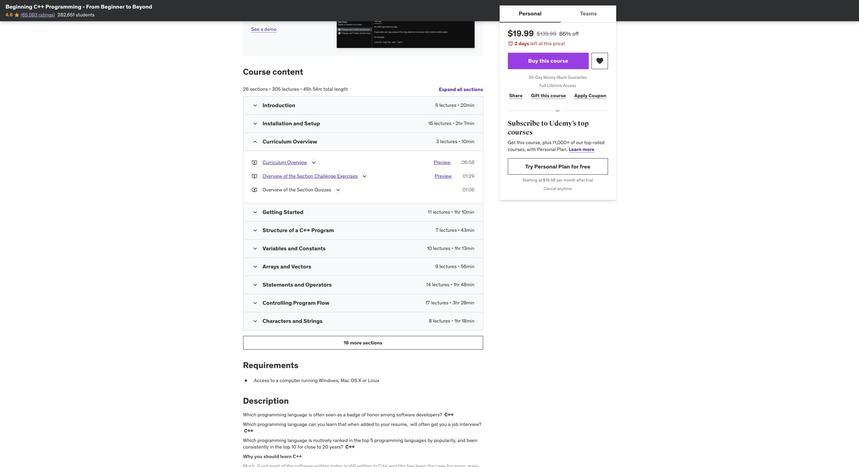 Task type: describe. For each thing, give the bounding box(es) containing it.
56min
[[461, 264, 474, 270]]

overview up getting
[[263, 187, 282, 193]]

8
[[429, 318, 432, 324]]

and for constants
[[288, 245, 298, 252]]

all
[[457, 86, 463, 92]]

lectures for variables and constants
[[433, 246, 450, 252]]

• left 305
[[269, 86, 271, 92]]

30-day money-back guarantee full lifetime access
[[529, 75, 587, 88]]

overview down setup
[[293, 138, 317, 145]]

lectures for introduction
[[439, 102, 457, 108]]

2 horizontal spatial you
[[439, 422, 447, 428]]

3hr
[[453, 300, 460, 306]]

1 vertical spatial learn
[[280, 454, 292, 460]]

why
[[243, 454, 253, 460]]

share
[[509, 93, 523, 99]]

• left 45h 54m
[[300, 86, 302, 92]]

characters
[[263, 318, 291, 325]]

14 lectures • 1hr 48min
[[426, 282, 474, 288]]

setup
[[304, 120, 320, 127]]

lectures for installation and setup
[[434, 120, 452, 127]]

show lecture description image
[[310, 159, 317, 166]]

lectures for arrays and vectors
[[439, 264, 457, 270]]

and inside which programming language is routinely ranked in the top 5 programming languages by popularity, and been consistently in the top 10 for close to 20 years?
[[458, 438, 466, 444]]

is for routinely
[[309, 438, 312, 444]]

2 10min from the top
[[462, 209, 474, 215]]

try personal plan for free link
[[508, 159, 608, 175]]

resume,
[[391, 422, 408, 428]]

1hr for constants
[[455, 246, 461, 252]]

which for which programming language can you learn that when added to your resume,  will often get you a job interview?
[[243, 422, 256, 428]]

linux
[[368, 378, 379, 384]]

from
[[86, 3, 100, 10]]

challenge
[[315, 173, 336, 179]]

48min
[[461, 282, 474, 288]]

variables
[[263, 245, 287, 252]]

0 horizontal spatial you
[[254, 454, 262, 460]]

curriculum inside button
[[263, 159, 286, 166]]

the down which programming language can you learn that when added to your resume,  will often get you a job interview?
[[354, 438, 361, 444]]

trial
[[586, 178, 593, 183]]

5 inside which programming language is routinely ranked in the top 5 programming languages by popularity, and been consistently in the top 10 for close to 20 years?
[[370, 438, 373, 444]]

arrays
[[263, 263, 279, 270]]

(65,593 ratings)
[[21, 12, 55, 18]]

month
[[564, 178, 575, 183]]

software
[[396, 412, 415, 418]]

8 lectures • 1hr 18min
[[429, 318, 474, 324]]

to inside which programming language is routinely ranked in the top 5 programming languages by popularity, and been consistently in the top 10 for close to 20 years?
[[317, 445, 321, 451]]

programming for which programming language can you learn that when added to your resume,  will often get you a job interview?
[[258, 422, 286, 428]]

for inside which programming language is routinely ranked in the top 5 programming languages by popularity, and been consistently in the top 10 for close to 20 years?
[[297, 445, 303, 451]]

statements
[[263, 282, 293, 288]]

job
[[452, 422, 458, 428]]

section for quizzes
[[297, 187, 313, 193]]

close
[[304, 445, 316, 451]]

learn more link
[[569, 146, 594, 153]]

plan
[[558, 163, 570, 170]]

3
[[436, 139, 439, 145]]

1 horizontal spatial or
[[556, 108, 560, 113]]

os
[[351, 378, 357, 384]]

see
[[251, 26, 260, 32]]

lectures for getting started
[[433, 209, 450, 215]]

been
[[467, 438, 477, 444]]

plus
[[543, 140, 551, 146]]

small image for variables
[[252, 246, 258, 252]]

personal inside get this course, plus 11,000+ of our top-rated courses, with personal plan.
[[537, 146, 556, 153]]

is for often
[[309, 412, 312, 418]]

full
[[539, 83, 546, 88]]

learn more
[[569, 146, 594, 153]]

14
[[426, 282, 431, 288]]

more for learn
[[583, 146, 594, 153]]

and for setup
[[293, 120, 303, 127]]

often inside which programming language can you learn that when added to your resume,  will often get you a job interview?
[[419, 422, 430, 428]]

10 inside which programming language is routinely ranked in the top 5 programming languages by popularity, and been consistently in the top 10 for close to 20 years?
[[291, 445, 296, 451]]

course
[[243, 67, 271, 77]]

by
[[428, 438, 433, 444]]

apply coupon
[[574, 93, 606, 99]]

26 sections • 305 lectures • 45h 54m total length
[[243, 86, 348, 92]]

try personal plan for free
[[525, 163, 590, 170]]

after
[[576, 178, 585, 183]]

overview inside 'button'
[[263, 173, 282, 179]]

lectures for controlling program flow
[[431, 300, 448, 306]]

share button
[[508, 89, 524, 103]]

lectures for curriculum overview
[[440, 139, 458, 145]]

language for you
[[288, 422, 307, 428]]

16 more sections
[[344, 340, 382, 346]]

0 horizontal spatial top
[[283, 445, 290, 451]]

c++ up job
[[444, 412, 454, 418]]

c++ down ranked
[[344, 445, 355, 451]]

small image for statements
[[252, 282, 258, 289]]

overview of the section quizzes
[[263, 187, 331, 193]]

c++ right should
[[293, 454, 302, 460]]

small image for structure of a c++ program
[[252, 227, 258, 234]]

2
[[515, 40, 518, 47]]

to inside subscribe to udemy's top courses
[[541, 119, 548, 128]]

programming for which programming language is often seen as a badge of honor among software developers? c++
[[258, 412, 286, 418]]

honor
[[367, 412, 379, 418]]

0 vertical spatial preview
[[434, 159, 451, 166]]

running
[[301, 378, 318, 384]]

the up why you should learn c++
[[275, 445, 282, 451]]

11
[[428, 209, 432, 215]]

expand
[[439, 86, 456, 92]]

small image for curriculum
[[252, 139, 258, 145]]

introduction
[[263, 102, 295, 109]]

0 vertical spatial program
[[311, 227, 334, 234]]

small image for getting started
[[252, 209, 258, 216]]

7min
[[464, 120, 474, 127]]

demo
[[264, 26, 277, 32]]

1 vertical spatial preview
[[435, 173, 452, 179]]

added
[[361, 422, 374, 428]]

course for gift this course
[[550, 93, 566, 99]]

06:58
[[462, 159, 474, 166]]

• for getting started
[[451, 209, 453, 215]]

alarm image
[[508, 41, 513, 46]]

beyond
[[132, 3, 152, 10]]

• for controlling program flow
[[450, 300, 451, 306]]

sections for expand all sections
[[464, 86, 483, 92]]

teams button
[[561, 5, 616, 22]]

7 lectures • 43min
[[436, 227, 474, 234]]

structure of a c++ program
[[263, 227, 334, 234]]

languages
[[404, 438, 427, 444]]

to inside which programming language can you learn that when added to your resume,  will often get you a job interview?
[[375, 422, 379, 428]]

and for vectors
[[280, 263, 290, 270]]

a left computer
[[276, 378, 278, 384]]

controlling program flow
[[263, 300, 329, 307]]

anytime
[[557, 186, 572, 191]]

$16.58
[[543, 178, 556, 183]]

overview of the section challenge exercises
[[263, 173, 358, 179]]

• for structure of a c++ program
[[458, 227, 460, 234]]

• for curriculum overview
[[459, 139, 460, 145]]

a up the variables and constants
[[295, 227, 298, 234]]

tab list containing personal
[[500, 5, 616, 23]]

26
[[243, 86, 249, 92]]

apply coupon button
[[573, 89, 608, 103]]

this for get
[[517, 140, 525, 146]]

$19.99
[[508, 28, 534, 39]]

gift this course link
[[530, 89, 567, 103]]

a right as
[[343, 412, 346, 418]]

1 horizontal spatial top
[[362, 438, 369, 444]]

0 vertical spatial often
[[313, 412, 325, 418]]

computer
[[280, 378, 300, 384]]

lifetime
[[547, 83, 562, 88]]

small image for installation and setup
[[252, 120, 258, 127]]

our
[[576, 140, 583, 146]]

17
[[425, 300, 430, 306]]

of for overview of the section quizzes
[[283, 187, 288, 193]]

cancel
[[544, 186, 556, 191]]

c++ up constants
[[300, 227, 310, 234]]

show lecture description image for preview
[[361, 173, 368, 180]]

lectures for statements and operators
[[432, 282, 449, 288]]

quizzes
[[315, 187, 331, 193]]

a inside see a demo link
[[261, 26, 263, 32]]

section for challenge
[[297, 173, 313, 179]]

43min
[[461, 227, 474, 234]]

routinely
[[313, 438, 332, 444]]

45h 54m
[[303, 86, 322, 92]]

badge
[[347, 412, 360, 418]]

16 for 16 more sections
[[344, 340, 349, 346]]

total
[[323, 86, 333, 92]]

01:29
[[463, 173, 474, 179]]



Task type: vqa. For each thing, say whether or not it's contained in the screenshot.
programming in Which programming language can you learn that when added to your resume,  will often get you a job interview?
yes



Task type: locate. For each thing, give the bounding box(es) containing it.
exercises
[[337, 173, 358, 179]]

of inside 'button'
[[283, 173, 288, 179]]

1hr for operators
[[453, 282, 460, 288]]

is up can
[[309, 412, 312, 418]]

constants
[[299, 245, 326, 252]]

section inside 'button'
[[297, 173, 313, 179]]

0 vertical spatial access
[[563, 83, 576, 88]]

1 horizontal spatial learn
[[326, 422, 337, 428]]

the inside 'button'
[[289, 173, 296, 179]]

• up 7 lectures • 43min
[[451, 209, 453, 215]]

1 horizontal spatial often
[[419, 422, 430, 428]]

vectors
[[291, 263, 311, 270]]

why you should learn c++
[[243, 454, 302, 460]]

or right x
[[363, 378, 367, 384]]

• for characters and strings
[[451, 318, 453, 324]]

1 vertical spatial more
[[350, 340, 362, 346]]

of for overview of the section challenge exercises
[[283, 173, 288, 179]]

or
[[556, 108, 560, 113], [363, 378, 367, 384]]

1 vertical spatial curriculum overview
[[263, 159, 307, 166]]

small image left installation
[[252, 120, 258, 127]]

overview of the section challenge exercises button
[[263, 173, 358, 181]]

coupon
[[589, 93, 606, 99]]

overview down 'curriculum overview' button
[[263, 173, 282, 179]]

0 vertical spatial curriculum overview
[[263, 138, 317, 145]]

3 which from the top
[[243, 438, 256, 444]]

1 section from the top
[[297, 173, 313, 179]]

should
[[263, 454, 279, 460]]

0 vertical spatial section
[[297, 173, 313, 179]]

tab list
[[500, 5, 616, 23]]

lectures down expand
[[439, 102, 457, 108]]

access down "back"
[[563, 83, 576, 88]]

1 which from the top
[[243, 412, 256, 418]]

small image left structure
[[252, 227, 258, 234]]

a inside which programming language can you learn that when added to your resume,  will often get you a job interview?
[[448, 422, 451, 428]]

small image left getting
[[252, 209, 258, 216]]

language for routinely
[[288, 438, 307, 444]]

small image for introduction
[[252, 102, 258, 109]]

1hr for strings
[[454, 318, 461, 324]]

programming for which programming language is routinely ranked in the top 5 programming languages by popularity, and been consistently in the top 10 for close to 20 years?
[[258, 438, 286, 444]]

and left setup
[[293, 120, 303, 127]]

which for which programming language is often seen as a badge of honor among software developers? c++
[[243, 412, 256, 418]]

gift this course
[[531, 93, 566, 99]]

0 vertical spatial 16
[[428, 120, 433, 127]]

1 vertical spatial is
[[309, 438, 312, 444]]

characters and strings
[[263, 318, 323, 325]]

16 inside button
[[344, 340, 349, 346]]

language for often
[[288, 412, 307, 418]]

1 vertical spatial access
[[254, 378, 269, 384]]

xsmall image for 01:06
[[252, 187, 257, 194]]

often left the get
[[419, 422, 430, 428]]

section down overview of the section challenge exercises 'button'
[[297, 187, 313, 193]]

0 vertical spatial 10min
[[462, 139, 474, 145]]

0 vertical spatial or
[[556, 108, 560, 113]]

10min up 43min
[[462, 209, 474, 215]]

small image
[[252, 102, 258, 109], [252, 120, 258, 127], [252, 209, 258, 216], [252, 227, 258, 234], [252, 300, 258, 307], [252, 318, 258, 325]]

interview?
[[460, 422, 481, 428]]

installation
[[263, 120, 292, 127]]

1 horizontal spatial 10
[[427, 246, 432, 252]]

language inside which programming language is routinely ranked in the top 5 programming languages by popularity, and been consistently in the top 10 for close to 20 years?
[[288, 438, 307, 444]]

c++ up consistently
[[244, 428, 255, 435]]

0 horizontal spatial more
[[350, 340, 362, 346]]

2 course from the top
[[550, 93, 566, 99]]

which for which programming language is routinely ranked in the top 5 programming languages by popularity, and been consistently in the top 10 for close to 20 years?
[[243, 438, 256, 444]]

1 small image from the top
[[252, 102, 258, 109]]

learn right should
[[280, 454, 292, 460]]

17 lectures • 3hr 28min
[[425, 300, 474, 306]]

0 horizontal spatial in
[[270, 445, 274, 451]]

• for installation and setup
[[453, 120, 454, 127]]

• left 56min
[[458, 264, 460, 270]]

0 horizontal spatial or
[[363, 378, 367, 384]]

2 horizontal spatial sections
[[464, 86, 483, 92]]

ranked
[[333, 438, 348, 444]]

sections inside button
[[363, 340, 382, 346]]

at right left
[[539, 40, 543, 47]]

5 lectures • 20min
[[435, 102, 474, 108]]

lectures right 305
[[282, 86, 299, 92]]

0 vertical spatial show lecture description image
[[361, 173, 368, 180]]

6 small image from the top
[[252, 318, 258, 325]]

statements and operators
[[263, 282, 332, 288]]

1 vertical spatial section
[[297, 187, 313, 193]]

0 vertical spatial 5
[[435, 102, 438, 108]]

small image
[[252, 139, 258, 145], [252, 246, 258, 252], [252, 264, 258, 271], [252, 282, 258, 289]]

you down consistently
[[254, 454, 262, 460]]

to left beyond
[[126, 3, 131, 10]]

top inside subscribe to udemy's top courses
[[578, 119, 589, 128]]

free
[[580, 163, 590, 170]]

lectures for characters and strings
[[433, 318, 450, 324]]

in up why you should learn c++
[[270, 445, 274, 451]]

section
[[297, 173, 313, 179], [297, 187, 313, 193]]

this inside buy this course button
[[539, 57, 549, 64]]

a right 'see' at left top
[[261, 26, 263, 32]]

personal
[[519, 10, 542, 17], [537, 146, 556, 153], [534, 163, 557, 170]]

the
[[289, 173, 296, 179], [289, 187, 296, 193], [354, 438, 361, 444], [275, 445, 282, 451]]

is
[[309, 412, 312, 418], [309, 438, 312, 444]]

2 vertical spatial top
[[283, 445, 290, 451]]

1 vertical spatial at
[[538, 178, 542, 183]]

xsmall image for preview
[[252, 173, 257, 180]]

1 vertical spatial language
[[288, 422, 307, 428]]

the down overview of the section challenge exercises 'button'
[[289, 187, 296, 193]]

this for buy
[[539, 57, 549, 64]]

1 horizontal spatial access
[[563, 83, 576, 88]]

top
[[578, 119, 589, 128], [362, 438, 369, 444], [283, 445, 290, 451]]

in
[[349, 438, 353, 444], [270, 445, 274, 451]]

x
[[358, 378, 361, 384]]

of up getting started
[[283, 187, 288, 193]]

guarantee
[[568, 75, 587, 80]]

• left '3hr'
[[450, 300, 451, 306]]

0 horizontal spatial 5
[[370, 438, 373, 444]]

0 horizontal spatial show lecture description image
[[335, 187, 342, 194]]

lectures down 7 in the top right of the page
[[433, 246, 450, 252]]

0 horizontal spatial learn
[[280, 454, 292, 460]]

1 vertical spatial 10min
[[462, 209, 474, 215]]

0 vertical spatial is
[[309, 412, 312, 418]]

this inside get this course, plus 11,000+ of our top-rated courses, with personal plan.
[[517, 140, 525, 146]]

personal button
[[500, 5, 561, 22]]

3 language from the top
[[288, 438, 307, 444]]

expand all sections button
[[439, 83, 483, 96]]

to down requirements
[[270, 378, 275, 384]]

overview inside button
[[287, 159, 307, 166]]

2 small image from the top
[[252, 246, 258, 252]]

1 horizontal spatial more
[[583, 146, 594, 153]]

1 course from the top
[[551, 57, 568, 64]]

lectures for structure of a c++ program
[[440, 227, 457, 234]]

starting at $16.58 per month after trial cancel anytime
[[523, 178, 593, 191]]

20
[[322, 445, 328, 451]]

access down requirements
[[254, 378, 269, 384]]

0 vertical spatial which
[[243, 412, 256, 418]]

programming
[[45, 3, 81, 10]]

get this course, plus 11,000+ of our top-rated courses, with personal plan.
[[508, 140, 605, 153]]

of down 'curriculum overview' button
[[283, 173, 288, 179]]

which inside which programming language is routinely ranked in the top 5 programming languages by popularity, and been consistently in the top 10 for close to 20 years?
[[243, 438, 256, 444]]

1 vertical spatial or
[[363, 378, 367, 384]]

show lecture description image right "quizzes"
[[335, 187, 342, 194]]

apply
[[574, 93, 588, 99]]

course for buy this course
[[551, 57, 568, 64]]

and left been
[[458, 438, 466, 444]]

1hr up 7 lectures • 43min
[[454, 209, 460, 215]]

small image left controlling on the left bottom of page
[[252, 300, 258, 307]]

2 which from the top
[[243, 422, 256, 428]]

course content
[[243, 67, 303, 77]]

subscribe to udemy's top courses
[[508, 119, 589, 137]]

lectures right 9
[[439, 264, 457, 270]]

small image for controlling program flow
[[252, 300, 258, 307]]

this right "gift"
[[541, 93, 549, 99]]

top down which programming language can you learn that when added to your resume,  will often get you a job interview?
[[362, 438, 369, 444]]

you right the get
[[439, 422, 447, 428]]

a left job
[[448, 422, 451, 428]]

top up why you should learn c++
[[283, 445, 290, 451]]

0 vertical spatial for
[[571, 163, 579, 170]]

(65,593
[[21, 12, 37, 18]]

lectures right 8
[[433, 318, 450, 324]]

curriculum
[[263, 138, 292, 145], [263, 159, 286, 166]]

of left honor
[[362, 412, 366, 418]]

1 vertical spatial course
[[550, 93, 566, 99]]

11,000+
[[553, 140, 570, 146]]

small image for characters and strings
[[252, 318, 258, 325]]

c++ up (65,593 ratings)
[[34, 3, 44, 10]]

buy this course
[[528, 57, 568, 64]]

length
[[334, 86, 348, 92]]

1 vertical spatial 5
[[370, 438, 373, 444]]

86%
[[559, 30, 571, 37]]

1 horizontal spatial 16
[[428, 120, 433, 127]]

20min
[[461, 102, 474, 108]]

learn down seen
[[326, 422, 337, 428]]

this inside gift this course link
[[541, 93, 549, 99]]

1hr left 48min
[[453, 282, 460, 288]]

is inside which programming language is routinely ranked in the top 5 programming languages by popularity, and been consistently in the top 10 for close to 20 years?
[[309, 438, 312, 444]]

• for arrays and vectors
[[458, 264, 460, 270]]

ratings)
[[39, 12, 55, 18]]

3 small image from the top
[[252, 264, 258, 271]]

which inside which programming language can you learn that when added to your resume,  will often get you a job interview?
[[243, 422, 256, 428]]

at inside starting at $16.58 per month after trial cancel anytime
[[538, 178, 542, 183]]

0 vertical spatial course
[[551, 57, 568, 64]]

buy this course button
[[508, 53, 589, 69]]

structure
[[263, 227, 288, 234]]

1hr left 13min
[[455, 246, 461, 252]]

that
[[338, 422, 347, 428]]

2 vertical spatial which
[[243, 438, 256, 444]]

course up "back"
[[551, 57, 568, 64]]

more inside button
[[350, 340, 362, 346]]

18min
[[462, 318, 474, 324]]

0 horizontal spatial access
[[254, 378, 269, 384]]

0 vertical spatial at
[[539, 40, 543, 47]]

0 horizontal spatial 16
[[344, 340, 349, 346]]

1 vertical spatial show lecture description image
[[335, 187, 342, 194]]

4 small image from the top
[[252, 227, 258, 234]]

learn inside which programming language can you learn that when added to your resume,  will often get you a job interview?
[[326, 422, 337, 428]]

1 vertical spatial 16
[[344, 340, 349, 346]]

2 section from the top
[[297, 187, 313, 193]]

lectures
[[282, 86, 299, 92], [439, 102, 457, 108], [434, 120, 452, 127], [440, 139, 458, 145], [433, 209, 450, 215], [440, 227, 457, 234], [433, 246, 450, 252], [439, 264, 457, 270], [432, 282, 449, 288], [431, 300, 448, 306], [433, 318, 450, 324]]

1 vertical spatial personal
[[537, 146, 556, 153]]

1 vertical spatial which
[[243, 422, 256, 428]]

sections inside dropdown button
[[464, 86, 483, 92]]

small image left characters
[[252, 318, 258, 325]]

1 language from the top
[[288, 412, 307, 418]]

overview left show lecture description image
[[287, 159, 307, 166]]

• for statements and operators
[[451, 282, 452, 288]]

popularity,
[[434, 438, 456, 444]]

1hr left 18min
[[454, 318, 461, 324]]

$19.99 $139.99 86% off
[[508, 28, 579, 39]]

personal inside button
[[519, 10, 542, 17]]

16 more sections button
[[243, 336, 483, 350]]

1 horizontal spatial sections
[[363, 340, 382, 346]]

with
[[527, 146, 536, 153]]

starting
[[523, 178, 537, 183]]

1 curriculum from the top
[[263, 138, 292, 145]]

curriculum overview
[[263, 138, 317, 145], [263, 159, 307, 166]]

preview
[[434, 159, 451, 166], [435, 173, 452, 179]]

course inside button
[[551, 57, 568, 64]]

try
[[525, 163, 533, 170]]

this for gift
[[541, 93, 549, 99]]

0 horizontal spatial 10
[[291, 445, 296, 451]]

personal up $16.58
[[534, 163, 557, 170]]

2 days left at this price!
[[515, 40, 565, 47]]

lectures left 2hr
[[434, 120, 452, 127]]

1 small image from the top
[[252, 139, 258, 145]]

access to a computer running windows, mac os x or linux
[[254, 378, 379, 384]]

course down lifetime
[[550, 93, 566, 99]]

2 language from the top
[[288, 422, 307, 428]]

2hr
[[456, 120, 463, 127]]

1 vertical spatial in
[[270, 445, 274, 451]]

1 horizontal spatial in
[[349, 438, 353, 444]]

expand all sections
[[439, 86, 483, 92]]

1 vertical spatial often
[[419, 422, 430, 428]]

this up courses,
[[517, 140, 525, 146]]

for left close
[[297, 445, 303, 451]]

1 vertical spatial top
[[362, 438, 369, 444]]

program left the flow
[[293, 300, 316, 307]]

xsmall image
[[252, 159, 257, 166], [252, 173, 257, 180], [252, 187, 257, 194], [243, 378, 248, 385]]

5 up 16 lectures • 2hr 7min
[[435, 102, 438, 108]]

top up the our
[[578, 119, 589, 128]]

lectures right 3
[[440, 139, 458, 145]]

5 down which programming language can you learn that when added to your resume,  will often get you a job interview?
[[370, 438, 373, 444]]

• left 13min
[[452, 246, 453, 252]]

access inside 30-day money-back guarantee full lifetime access
[[563, 83, 576, 88]]

30-
[[529, 75, 535, 80]]

2 curriculum overview from the top
[[263, 159, 307, 166]]

0 vertical spatial 10
[[427, 246, 432, 252]]

c++
[[34, 3, 44, 10], [300, 227, 310, 234], [444, 412, 454, 418], [244, 428, 255, 435], [344, 445, 355, 451], [293, 454, 302, 460]]

0 vertical spatial language
[[288, 412, 307, 418]]

2 vertical spatial language
[[288, 438, 307, 444]]

of for structure of a c++ program
[[289, 227, 294, 234]]

students
[[76, 12, 95, 18]]

at left $16.58
[[538, 178, 542, 183]]

left
[[530, 40, 538, 47]]

0 horizontal spatial for
[[297, 445, 303, 451]]

2 curriculum from the top
[[263, 159, 286, 166]]

0 vertical spatial more
[[583, 146, 594, 153]]

• for variables and constants
[[452, 246, 453, 252]]

back
[[557, 75, 567, 80]]

• left 48min
[[451, 282, 452, 288]]

and left strings
[[292, 318, 302, 325]]

• for introduction
[[458, 102, 460, 108]]

1 vertical spatial program
[[293, 300, 316, 307]]

$139.99
[[537, 30, 557, 37]]

language left seen
[[288, 412, 307, 418]]

this right 'buy'
[[539, 57, 549, 64]]

seen
[[326, 412, 336, 418]]

• left 43min
[[458, 227, 460, 234]]

10 lectures • 1hr 13min
[[427, 246, 474, 252]]

0 vertical spatial top
[[578, 119, 589, 128]]

preview down 3
[[434, 159, 451, 166]]

and for strings
[[292, 318, 302, 325]]

curriculum overview up overview of the section challenge exercises
[[263, 159, 307, 166]]

xsmall image for 06:58
[[252, 159, 257, 166]]

and
[[293, 120, 303, 127], [288, 245, 298, 252], [280, 263, 290, 270], [294, 282, 304, 288], [292, 318, 302, 325], [458, 438, 466, 444]]

wishlist image
[[596, 57, 604, 65]]

• left 20min
[[458, 102, 460, 108]]

arrays and vectors
[[263, 263, 311, 270]]

to left your
[[375, 422, 379, 428]]

personal up $19.99
[[519, 10, 542, 17]]

0 horizontal spatial sections
[[250, 86, 268, 92]]

1 curriculum overview from the top
[[263, 138, 317, 145]]

0 vertical spatial personal
[[519, 10, 542, 17]]

1 horizontal spatial you
[[317, 422, 325, 428]]

1 horizontal spatial 5
[[435, 102, 438, 108]]

sections for 16 more sections
[[363, 340, 382, 346]]

and right the variables
[[288, 245, 298, 252]]

2 is from the top
[[309, 438, 312, 444]]

a
[[261, 26, 263, 32], [295, 227, 298, 234], [276, 378, 278, 384], [343, 412, 346, 418], [448, 422, 451, 428]]

• left 18min
[[451, 318, 453, 324]]

10min down 7min
[[462, 139, 474, 145]]

personal down plus
[[537, 146, 556, 153]]

1 vertical spatial for
[[297, 445, 303, 451]]

section down show lecture description image
[[297, 173, 313, 179]]

1 vertical spatial curriculum
[[263, 159, 286, 166]]

of inside get this course, plus 11,000+ of our top-rated courses, with personal plan.
[[571, 140, 575, 146]]

language
[[288, 412, 307, 418], [288, 422, 307, 428], [288, 438, 307, 444]]

to left "20"
[[317, 445, 321, 451]]

small image left introduction
[[252, 102, 258, 109]]

16 for 16 lectures • 2hr 7min
[[428, 120, 433, 127]]

to left udemy's
[[541, 119, 548, 128]]

show lecture description image
[[361, 173, 368, 180], [335, 187, 342, 194]]

you right can
[[317, 422, 325, 428]]

among
[[380, 412, 395, 418]]

1 10min from the top
[[462, 139, 474, 145]]

more for 16
[[350, 340, 362, 346]]

0 vertical spatial in
[[349, 438, 353, 444]]

lectures right 7 in the top right of the page
[[440, 227, 457, 234]]

udemy's
[[549, 119, 577, 128]]

get
[[431, 422, 438, 428]]

282,651
[[58, 12, 75, 18]]

1 horizontal spatial for
[[571, 163, 579, 170]]

this down $139.99
[[544, 40, 552, 47]]

show lecture description image for 01:06
[[335, 187, 342, 194]]

content
[[273, 67, 303, 77]]

and right arrays on the bottom left of page
[[280, 263, 290, 270]]

1 is from the top
[[309, 412, 312, 418]]

small image for arrays
[[252, 264, 258, 271]]

course,
[[526, 140, 541, 146]]

2 vertical spatial personal
[[534, 163, 557, 170]]

programming inside which programming language can you learn that when added to your resume,  will often get you a job interview?
[[258, 422, 286, 428]]

2 small image from the top
[[252, 120, 258, 127]]

is up close
[[309, 438, 312, 444]]

4 small image from the top
[[252, 282, 258, 289]]

2 horizontal spatial top
[[578, 119, 589, 128]]

of left the our
[[571, 140, 575, 146]]

0 horizontal spatial often
[[313, 412, 325, 418]]

and for operators
[[294, 282, 304, 288]]

see a demo
[[251, 26, 277, 32]]

years?
[[329, 445, 343, 451]]

• down 2hr
[[459, 139, 460, 145]]

1 vertical spatial 10
[[291, 445, 296, 451]]

3 small image from the top
[[252, 209, 258, 216]]

courses
[[508, 128, 533, 137]]

3 lectures • 10min
[[436, 139, 474, 145]]

or up udemy's
[[556, 108, 560, 113]]

1 horizontal spatial show lecture description image
[[361, 173, 368, 180]]

• left 2hr
[[453, 120, 454, 127]]

learn
[[569, 146, 582, 153]]

0 vertical spatial curriculum
[[263, 138, 292, 145]]

language inside which programming language can you learn that when added to your resume,  will often get you a job interview?
[[288, 422, 307, 428]]

5 small image from the top
[[252, 300, 258, 307]]

0 vertical spatial learn
[[326, 422, 337, 428]]

often up can
[[313, 412, 325, 418]]



